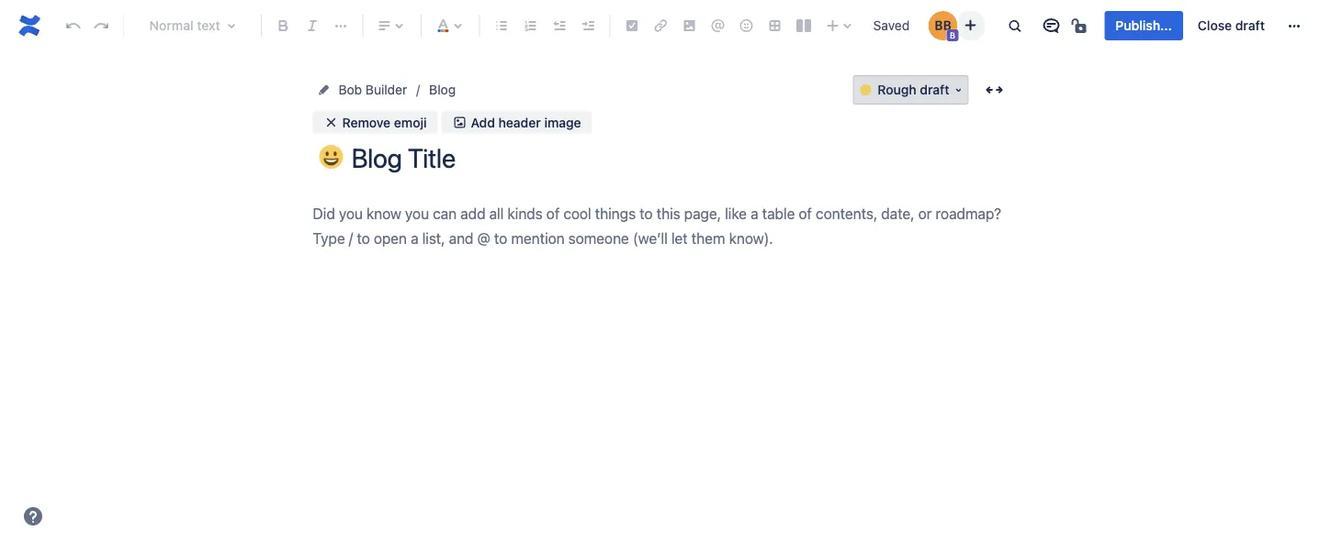 Task type: locate. For each thing, give the bounding box(es) containing it.
numbered list ⌘⇧7 image
[[519, 15, 541, 37]]

table image
[[764, 15, 786, 37]]

indent tab image
[[577, 15, 599, 37]]

make page full-width image
[[983, 79, 1005, 101]]

bob builder image
[[928, 11, 958, 40]]

confluence image
[[15, 11, 44, 40], [15, 11, 44, 40]]

image icon image
[[452, 115, 467, 130]]

help image
[[22, 506, 44, 528]]

no restrictions image
[[1070, 15, 1092, 37]]

builder
[[366, 82, 407, 97]]

:grinning: image
[[319, 145, 343, 169]]

close draft
[[1198, 18, 1265, 33]]

add
[[471, 115, 495, 130]]

action item image
[[621, 15, 643, 37]]

more image
[[1283, 15, 1305, 37]]

add header image
[[471, 115, 581, 130]]

remove emoji
[[342, 115, 427, 130]]

publish... button
[[1105, 11, 1183, 40]]

remove emoji button
[[313, 111, 438, 133]]

more formatting image
[[330, 15, 352, 37]]

bold ⌘b image
[[272, 15, 294, 37]]

mention image
[[707, 15, 729, 37]]

add image, video, or file image
[[678, 15, 700, 37]]

Main content area, start typing to enter text. text field
[[313, 201, 1011, 252]]

move this blog image
[[316, 83, 331, 97]]

bob
[[339, 82, 362, 97]]

header
[[498, 115, 541, 130]]

blog
[[429, 82, 456, 97]]

find and replace image
[[1004, 15, 1026, 37]]

close draft button
[[1187, 11, 1276, 40]]



Task type: vqa. For each thing, say whether or not it's contained in the screenshot.
GENERAL CONFIGURATION
no



Task type: describe. For each thing, give the bounding box(es) containing it.
bullet list ⌘⇧8 image
[[491, 15, 513, 37]]

undo ⌘z image
[[62, 15, 84, 37]]

saved
[[873, 18, 910, 33]]

layouts image
[[793, 15, 815, 37]]

outdent ⇧tab image
[[548, 15, 570, 37]]

emoji image
[[735, 15, 757, 37]]

publish...
[[1116, 18, 1172, 33]]

draft
[[1235, 18, 1265, 33]]

bob builder
[[339, 82, 407, 97]]

italic ⌘i image
[[301, 15, 323, 37]]

bob builder link
[[339, 79, 407, 101]]

invite to edit image
[[959, 14, 981, 36]]

:grinning: image
[[319, 145, 343, 169]]

emoji
[[394, 115, 427, 130]]

close
[[1198, 18, 1232, 33]]

remove
[[342, 115, 391, 130]]

link image
[[650, 15, 672, 37]]

Blog post title text field
[[351, 143, 1011, 174]]

remove emoji image
[[324, 115, 339, 130]]

add header image button
[[441, 111, 592, 133]]

image
[[544, 115, 581, 130]]

blog link
[[429, 79, 456, 101]]

comment icon image
[[1040, 15, 1062, 37]]

redo ⌘⇧z image
[[91, 15, 113, 37]]



